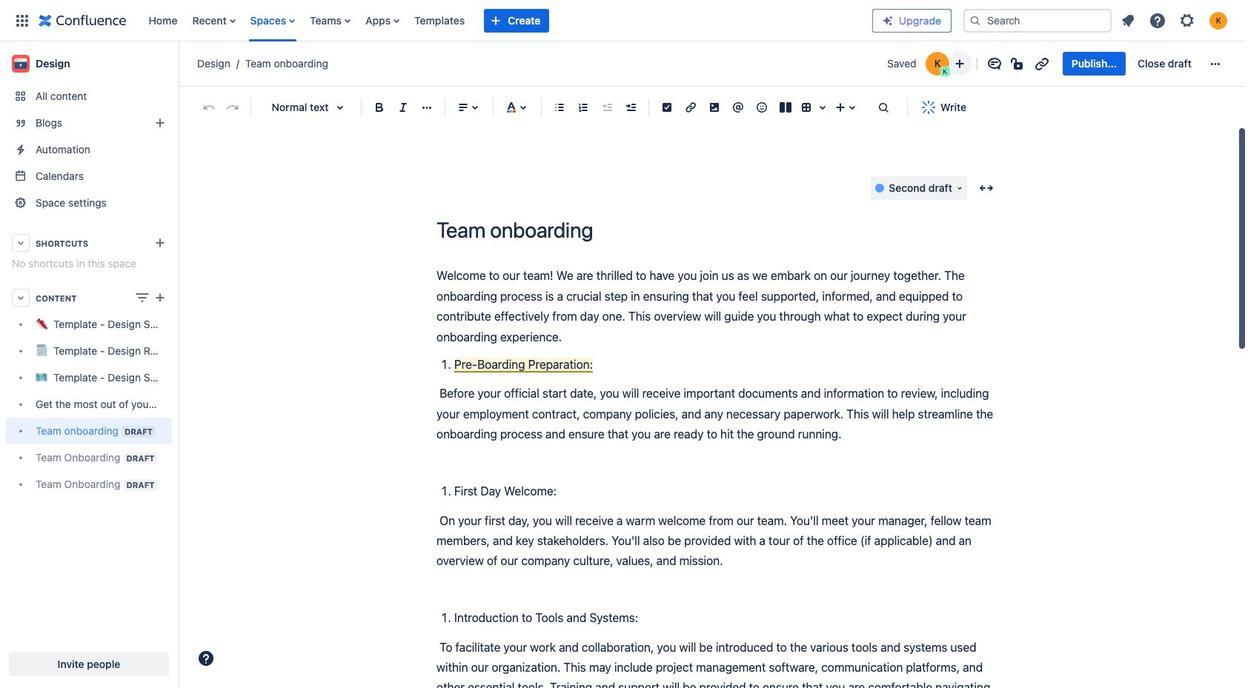Task type: vqa. For each thing, say whether or not it's contained in the screenshot.
make page full-width ICON at the top right
yes



Task type: locate. For each thing, give the bounding box(es) containing it.
more formatting image
[[418, 99, 436, 116]]

create a blog image
[[151, 114, 169, 132]]

add image, video, or file image
[[706, 99, 724, 116]]

tree
[[6, 311, 172, 498]]

Give this page a title text field
[[437, 218, 1000, 243]]

appswitcher icon image
[[13, 11, 31, 29]]

comment icon image
[[986, 55, 1004, 73]]

settings icon image
[[1179, 11, 1197, 29]]

tree inside the space "element"
[[6, 311, 172, 498]]

table ⇧⌥t image
[[798, 99, 816, 116]]

list
[[141, 0, 873, 41], [1115, 7, 1237, 34]]

1 horizontal spatial list
[[1115, 7, 1237, 34]]

mention @ image
[[730, 99, 748, 116]]

Search field
[[964, 9, 1112, 32]]

Main content area, start typing to enter text. text field
[[437, 266, 1000, 689]]

table size image
[[814, 99, 832, 116]]

None search field
[[964, 9, 1112, 32]]

your profile and preferences image
[[1210, 11, 1228, 29]]

bullet list ⌘⇧8 image
[[551, 99, 569, 116]]

premium image
[[883, 14, 894, 26]]

banner
[[0, 0, 1246, 42]]

list formating group
[[548, 96, 643, 119]]

align left image
[[455, 99, 472, 116]]

collapse sidebar image
[[162, 49, 194, 79]]

more image
[[1207, 55, 1225, 73]]

find and replace image
[[875, 99, 893, 116]]

0 horizontal spatial list
[[141, 0, 873, 41]]

make page full-width image
[[978, 180, 996, 198]]

add shortcut image
[[151, 234, 169, 252]]

bold ⌘b image
[[371, 99, 389, 116]]

help icon image
[[1150, 11, 1167, 29]]

group
[[1063, 52, 1201, 76]]

confluence image
[[39, 11, 126, 29], [39, 11, 126, 29]]



Task type: describe. For each thing, give the bounding box(es) containing it.
emoji : image
[[753, 99, 771, 116]]

layouts image
[[777, 99, 795, 116]]

indent tab image
[[622, 99, 640, 116]]

numbered list ⌘⇧7 image
[[575, 99, 593, 116]]

notification icon image
[[1120, 11, 1138, 29]]

action item [] image
[[659, 99, 676, 116]]

text formatting group
[[368, 96, 439, 119]]

create image
[[151, 289, 169, 307]]

global element
[[9, 0, 873, 41]]

search image
[[970, 14, 982, 26]]

space element
[[0, 42, 178, 689]]

list for premium image on the top right
[[1115, 7, 1237, 34]]

invite to edit image
[[951, 55, 969, 73]]

change view image
[[133, 289, 151, 307]]

italic ⌘i image
[[395, 99, 412, 116]]

link ⌘k image
[[682, 99, 700, 116]]

list for appswitcher icon
[[141, 0, 873, 41]]

copy link image
[[1034, 55, 1051, 73]]

no restrictions image
[[1010, 55, 1028, 73]]



